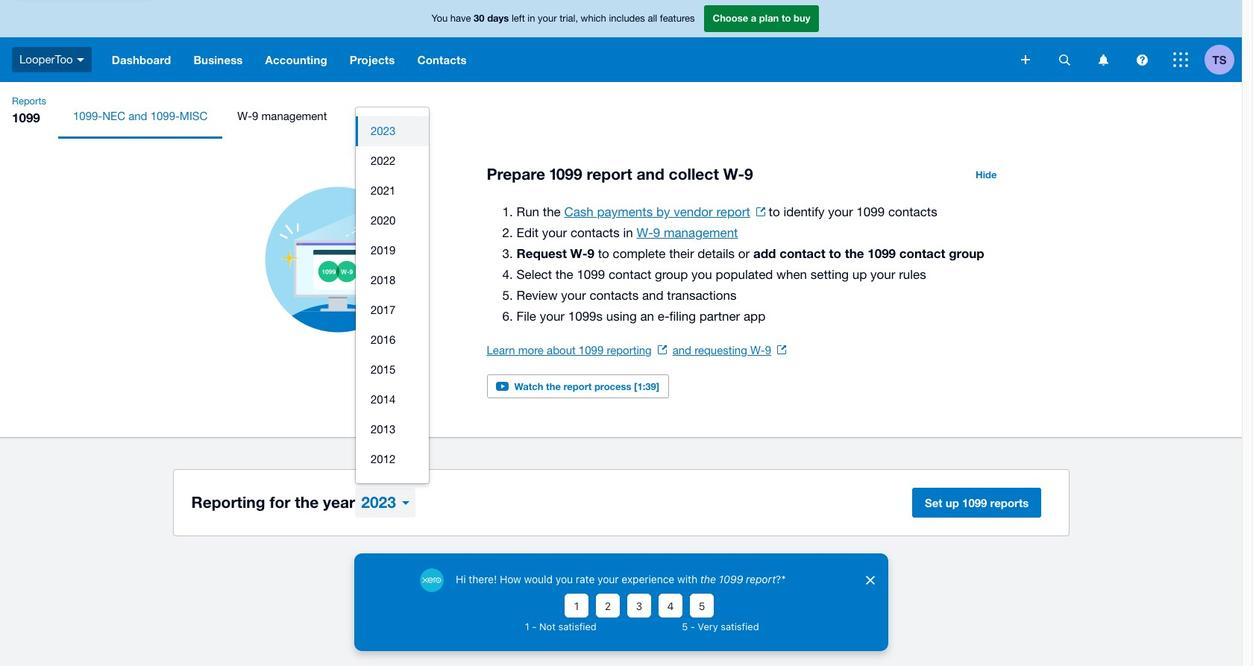 Task type: vqa. For each thing, say whether or not it's contained in the screenshot.
the S
no



Task type: describe. For each thing, give the bounding box(es) containing it.
your right the identify
[[829, 205, 854, 219]]

2014
[[371, 393, 396, 406]]

an
[[641, 309, 655, 324]]

prepare 1099 report and collect w-9
[[487, 165, 754, 184]]

2023 button
[[356, 116, 429, 146]]

your inside you have 30 days left in your trial, which includes all features
[[538, 13, 557, 24]]

2023 button
[[355, 488, 416, 518]]

requesting
[[695, 344, 748, 357]]

1099s
[[569, 309, 603, 324]]

and inside edit your contacts in w-9 management request w-9 to complete their details or add contact to the 1099 contact group select the 1099 contact group you populated when setting up your rules review your contacts and transactions file your 1099s using an e-filing partner app
[[643, 288, 664, 303]]

up inside edit your contacts in w-9 management request w-9 to complete their details or add contact to the 1099 contact group select the 1099 contact group you populated when setting up your rules review your contacts and transactions file your 1099s using an e-filing partner app
[[853, 267, 868, 282]]

w- right collect
[[724, 165, 745, 184]]

30
[[474, 12, 485, 24]]

2013
[[371, 423, 396, 436]]

rules
[[900, 267, 927, 282]]

loopertoo
[[19, 53, 73, 65]]

choose
[[713, 12, 749, 24]]

w- right request at the top
[[571, 246, 588, 261]]

2016 button
[[356, 325, 429, 355]]

run the cash payments by vendor report
[[517, 205, 751, 219]]

1 horizontal spatial contact
[[780, 246, 826, 261]]

2014 button
[[356, 385, 429, 415]]

0 horizontal spatial contact
[[609, 267, 652, 282]]

details
[[698, 246, 735, 261]]

group containing 2023
[[356, 107, 429, 484]]

using
[[607, 309, 637, 324]]

transactions
[[667, 288, 737, 303]]

2015
[[371, 363, 396, 376]]

collect
[[669, 165, 719, 184]]

set up 1099 reports button
[[913, 488, 1042, 518]]

main content containing prepare 1099 report and collect w-9
[[0, 139, 1243, 569]]

left
[[512, 13, 525, 24]]

1 vertical spatial contacts
[[571, 225, 620, 240]]

and inside menu
[[129, 110, 147, 122]]

in inside you have 30 days left in your trial, which includes all features
[[528, 13, 536, 24]]

and up by
[[637, 165, 665, 184]]

w-9 management link for to identify your 1099 contacts
[[637, 225, 739, 240]]

features
[[660, 13, 695, 24]]

reporting
[[607, 344, 652, 357]]

1099 inside reports 1099
[[12, 110, 40, 125]]

accounting button
[[254, 37, 339, 82]]

and requesting w-9
[[673, 344, 772, 357]]

up inside button
[[946, 496, 960, 510]]

learn
[[487, 344, 515, 357]]

0 horizontal spatial svg image
[[1099, 54, 1109, 65]]

nec
[[102, 110, 125, 122]]

0 vertical spatial management
[[262, 110, 327, 122]]

which
[[581, 13, 607, 24]]

select
[[517, 267, 552, 282]]

edit your contacts in w-9 management request w-9 to complete their details or add contact to the 1099 contact group select the 1099 contact group you populated when setting up your rules review your contacts and transactions file your 1099s using an e-filing partner app
[[517, 225, 985, 324]]

for
[[270, 493, 291, 512]]

by
[[657, 205, 671, 219]]

learn more about 1099 reporting
[[487, 344, 652, 357]]

reports 1099
[[12, 96, 46, 125]]

2018 button
[[356, 266, 429, 296]]

payments
[[597, 205, 653, 219]]

when
[[777, 267, 808, 282]]

hide
[[976, 169, 998, 181]]

misc
[[180, 110, 208, 122]]

2022
[[371, 155, 396, 167]]

your left rules
[[871, 267, 896, 282]]

the right select
[[556, 267, 574, 282]]

reports
[[12, 96, 46, 107]]

ts
[[1213, 53, 1227, 66]]

in inside edit your contacts in w-9 management request w-9 to complete their details or add contact to the 1099 contact group select the 1099 contact group you populated when setting up your rules review your contacts and transactions file your 1099s using an e-filing partner app
[[624, 225, 633, 240]]

projects
[[350, 53, 395, 66]]

to identify your 1099 contacts
[[766, 205, 938, 219]]

2020
[[371, 214, 396, 227]]

1 horizontal spatial svg image
[[1022, 55, 1031, 64]]

2013 button
[[356, 415, 429, 445]]

you
[[692, 267, 713, 282]]

2 1099- from the left
[[150, 110, 180, 122]]

[1:39]
[[634, 381, 660, 393]]

1099-nec and 1099-misc link
[[58, 94, 223, 139]]

your up request at the top
[[542, 225, 567, 240]]

prepare
[[487, 165, 546, 184]]

0 vertical spatial group
[[950, 246, 985, 261]]

dashboard
[[112, 53, 171, 66]]

the right run
[[543, 205, 561, 219]]

9 down app
[[766, 344, 772, 357]]

all
[[648, 13, 658, 24]]

to left complete
[[598, 246, 610, 261]]

set up 1099 reports
[[926, 496, 1029, 510]]

set
[[926, 496, 943, 510]]

trial,
[[560, 13, 578, 24]]

9 down cash at the left of page
[[588, 246, 595, 261]]

projects button
[[339, 37, 406, 82]]

1099 up 1099s
[[577, 267, 605, 282]]

w-9 management
[[238, 110, 327, 122]]

filing
[[670, 309, 696, 324]]

2021
[[371, 184, 396, 197]]

2012 button
[[356, 445, 429, 475]]



Task type: locate. For each thing, give the bounding box(es) containing it.
2022 button
[[356, 146, 429, 176]]

reporting for the year
[[191, 493, 355, 512]]

dashboard link
[[101, 37, 182, 82]]

management down vendor on the top of page
[[664, 225, 739, 240]]

1099 up cash at the left of page
[[550, 165, 583, 184]]

you
[[432, 13, 448, 24]]

2017
[[371, 304, 396, 316]]

review
[[517, 288, 558, 303]]

the inside button
[[546, 381, 561, 393]]

w-9 management link up their at the right top
[[637, 225, 739, 240]]

reports
[[991, 496, 1029, 510]]

contacts up using
[[590, 288, 639, 303]]

9
[[252, 110, 259, 122], [745, 165, 754, 184], [654, 225, 661, 240], [588, 246, 595, 261], [766, 344, 772, 357]]

1 vertical spatial w-9 management link
[[637, 225, 739, 240]]

you have 30 days left in your trial, which includes all features
[[432, 12, 695, 24]]

your
[[538, 13, 557, 24], [829, 205, 854, 219], [542, 225, 567, 240], [871, 267, 896, 282], [561, 288, 586, 303], [540, 309, 565, 324]]

2023 up 2022 at the top left
[[371, 125, 396, 137]]

management down accounting dropdown button
[[262, 110, 327, 122]]

accounting
[[265, 53, 327, 66]]

contacts button
[[406, 37, 478, 82]]

watch the report process [1:39] button
[[487, 375, 670, 399]]

9 right collect
[[745, 165, 754, 184]]

2 vertical spatial contacts
[[590, 288, 639, 303]]

0 vertical spatial report
[[587, 165, 633, 184]]

to up setting on the top right
[[830, 246, 842, 261]]

9 down by
[[654, 225, 661, 240]]

business
[[194, 53, 243, 66]]

1099- right nec
[[150, 110, 180, 122]]

2 horizontal spatial svg image
[[1059, 54, 1071, 65]]

a
[[751, 12, 757, 24]]

1 vertical spatial group
[[655, 267, 688, 282]]

contacts down cash at the left of page
[[571, 225, 620, 240]]

1 horizontal spatial in
[[624, 225, 633, 240]]

the up setting on the top right
[[845, 246, 865, 261]]

and up an
[[643, 288, 664, 303]]

reports link
[[6, 94, 52, 109]]

1099 down reports link
[[12, 110, 40, 125]]

contact down complete
[[609, 267, 652, 282]]

1 horizontal spatial 1099-
[[150, 110, 180, 122]]

1099 down to identify your 1099 contacts
[[868, 246, 896, 261]]

cash
[[565, 205, 594, 219]]

up right setting on the top right
[[853, 267, 868, 282]]

w- right misc
[[238, 110, 252, 122]]

management inside edit your contacts in w-9 management request w-9 to complete their details or add contact to the 1099 contact group select the 1099 contact group you populated when setting up your rules review your contacts and transactions file your 1099s using an e-filing partner app
[[664, 225, 739, 240]]

or
[[739, 246, 750, 261]]

2019
[[371, 244, 396, 257]]

1 vertical spatial management
[[664, 225, 739, 240]]

1099 right about in the left bottom of the page
[[579, 344, 604, 357]]

contact up when
[[780, 246, 826, 261]]

w-9 management link for reports 1099
[[223, 94, 342, 139]]

1099 left reports
[[963, 496, 988, 510]]

1 horizontal spatial up
[[946, 496, 960, 510]]

0 horizontal spatial group
[[655, 267, 688, 282]]

in
[[528, 13, 536, 24], [624, 225, 633, 240]]

2018
[[371, 274, 396, 287]]

contact up rules
[[900, 246, 946, 261]]

1 horizontal spatial management
[[664, 225, 739, 240]]

to left buy
[[782, 12, 792, 24]]

buy
[[794, 12, 811, 24]]

0 vertical spatial 2023
[[371, 125, 396, 137]]

in right left
[[528, 13, 536, 24]]

menu containing 1099-nec and 1099-misc
[[58, 94, 1243, 139]]

1 horizontal spatial group
[[950, 246, 985, 261]]

complete
[[613, 246, 666, 261]]

svg image
[[1059, 54, 1071, 65], [1022, 55, 1031, 64], [77, 58, 84, 62]]

1099-nec and 1099-misc
[[73, 110, 208, 122]]

their
[[670, 246, 695, 261]]

w- down app
[[751, 344, 766, 357]]

have
[[451, 13, 471, 24]]

includes
[[609, 13, 645, 24]]

contacts up rules
[[889, 205, 938, 219]]

w- inside menu
[[238, 110, 252, 122]]

1 horizontal spatial w-9 management link
[[637, 225, 739, 240]]

choose a plan to buy
[[713, 12, 811, 24]]

and requesting w-9 link
[[673, 344, 787, 357]]

0 horizontal spatial management
[[262, 110, 327, 122]]

2 vertical spatial report
[[564, 381, 592, 393]]

1 horizontal spatial svg image
[[1137, 54, 1148, 65]]

2 horizontal spatial contact
[[900, 246, 946, 261]]

2 horizontal spatial svg image
[[1174, 52, 1189, 67]]

setting
[[811, 267, 849, 282]]

your down review
[[540, 309, 565, 324]]

your left trial,
[[538, 13, 557, 24]]

banner containing ts
[[0, 0, 1243, 82]]

up
[[853, 267, 868, 282], [946, 496, 960, 510]]

0 horizontal spatial 1099-
[[73, 110, 102, 122]]

cash payments by vendor report link
[[565, 205, 766, 219]]

1099 right the identify
[[857, 205, 885, 219]]

report right vendor on the top of page
[[717, 205, 751, 219]]

1 1099- from the left
[[73, 110, 102, 122]]

group
[[356, 107, 429, 484]]

report for collect
[[587, 165, 633, 184]]

app
[[744, 309, 766, 324]]

e-
[[658, 309, 670, 324]]

0 horizontal spatial up
[[853, 267, 868, 282]]

banner
[[0, 0, 1243, 82]]

contact
[[780, 246, 826, 261], [900, 246, 946, 261], [609, 267, 652, 282]]

report inside button
[[564, 381, 592, 393]]

the right watch
[[546, 381, 561, 393]]

0 horizontal spatial w-9 management link
[[223, 94, 342, 139]]

2012
[[371, 453, 396, 466]]

1 vertical spatial in
[[624, 225, 633, 240]]

your up 1099s
[[561, 288, 586, 303]]

menu
[[58, 94, 1243, 139]]

vendor
[[674, 205, 713, 219]]

2019 button
[[356, 236, 429, 266]]

process
[[595, 381, 632, 393]]

0 vertical spatial contacts
[[889, 205, 938, 219]]

1099 inside button
[[963, 496, 988, 510]]

w- up complete
[[637, 225, 654, 240]]

watch
[[515, 381, 544, 393]]

to
[[782, 12, 792, 24], [769, 205, 780, 219], [830, 246, 842, 261], [598, 246, 610, 261]]

0 vertical spatial in
[[528, 13, 536, 24]]

loopertoo button
[[0, 37, 101, 82]]

2020 button
[[356, 206, 429, 236]]

and right nec
[[129, 110, 147, 122]]

2023
[[371, 125, 396, 137], [361, 493, 396, 512]]

file
[[517, 309, 537, 324]]

partner
[[700, 309, 741, 324]]

and down filing
[[673, 344, 692, 357]]

main content
[[0, 139, 1243, 569]]

ts button
[[1205, 37, 1243, 82]]

report for [1:39]
[[564, 381, 592, 393]]

2023 right the year
[[361, 493, 396, 512]]

1 vertical spatial up
[[946, 496, 960, 510]]

the right "for"
[[295, 493, 319, 512]]

to left the identify
[[769, 205, 780, 219]]

select a report year list box
[[356, 107, 429, 484]]

9 right misc
[[252, 110, 259, 122]]

1 vertical spatial 2023
[[361, 493, 396, 512]]

2023 inside popup button
[[361, 493, 396, 512]]

watch the report process [1:39]
[[515, 381, 660, 393]]

learn more about 1099 reporting link
[[487, 344, 667, 357]]

reporting
[[191, 493, 265, 512]]

2023 inside button
[[371, 125, 396, 137]]

more
[[519, 344, 544, 357]]

report up the payments on the top
[[587, 165, 633, 184]]

about
[[547, 344, 576, 357]]

hide button
[[967, 163, 1006, 187]]

w-9 management link down accounting dropdown button
[[223, 94, 342, 139]]

management
[[262, 110, 327, 122], [664, 225, 739, 240]]

0 horizontal spatial in
[[528, 13, 536, 24]]

w-9 management link
[[223, 94, 342, 139], [637, 225, 739, 240]]

2021 button
[[356, 176, 429, 206]]

report left process
[[564, 381, 592, 393]]

1099- right reports 1099
[[73, 110, 102, 122]]

0 horizontal spatial svg image
[[77, 58, 84, 62]]

svg image
[[1174, 52, 1189, 67], [1099, 54, 1109, 65], [1137, 54, 1148, 65]]

svg image inside loopertoo popup button
[[77, 58, 84, 62]]

dialog
[[354, 554, 889, 652]]

year
[[323, 493, 355, 512]]

0 vertical spatial up
[[853, 267, 868, 282]]

in down the payments on the top
[[624, 225, 633, 240]]

add
[[754, 246, 777, 261]]

business button
[[182, 37, 254, 82]]

2015 button
[[356, 355, 429, 385]]

plan
[[760, 12, 779, 24]]

1 vertical spatial report
[[717, 205, 751, 219]]

up right set
[[946, 496, 960, 510]]

0 vertical spatial w-9 management link
[[223, 94, 342, 139]]



